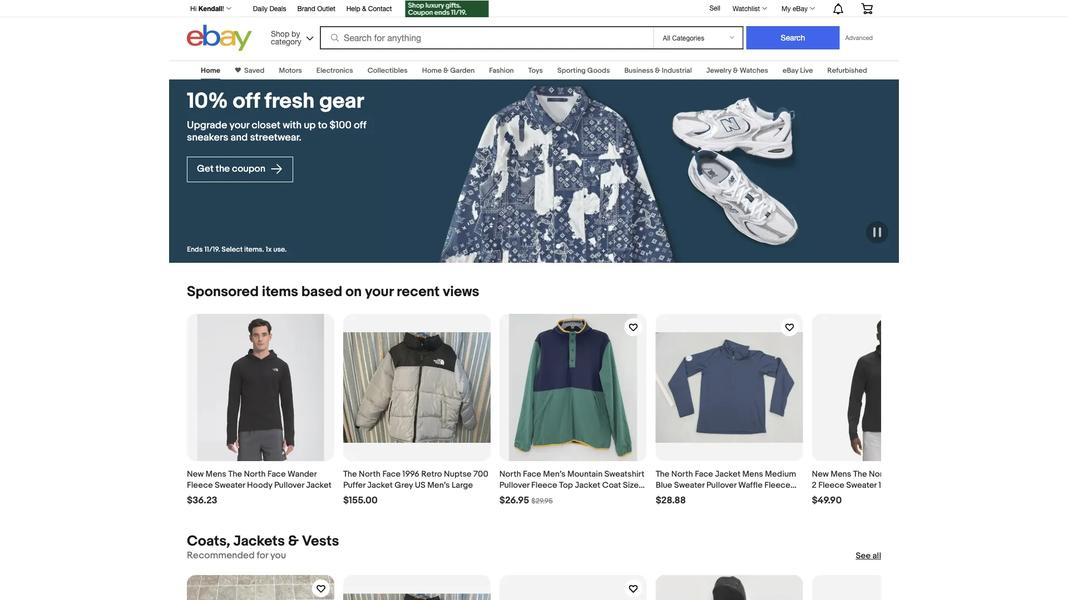 Task type: locate. For each thing, give the bounding box(es) containing it.
2 horizontal spatial sweater
[[846, 481, 877, 491]]

off right $100
[[354, 119, 366, 131]]

the
[[228, 469, 242, 479], [343, 469, 357, 479], [656, 469, 669, 479], [853, 469, 867, 479]]

face inside "the north face 1996 retro nuptse 700 puffer jacket grey us men's large $155.00"
[[382, 469, 401, 479]]

medium
[[765, 469, 796, 479], [499, 492, 531, 502]]

all
[[873, 551, 881, 561]]

4 face from the left
[[695, 469, 713, 479]]

0 vertical spatial ebay
[[793, 4, 808, 12]]

mountain
[[567, 469, 602, 479]]

0 vertical spatial medium
[[765, 469, 796, 479]]

your
[[229, 119, 249, 131], [365, 283, 393, 301]]

pullover up $26.95 at the bottom of the page
[[499, 481, 529, 491]]

jacket down canyonland
[[906, 481, 931, 491]]

use.
[[273, 246, 287, 254]]

new
[[187, 469, 204, 479], [812, 469, 829, 479]]

daily
[[253, 4, 268, 12]]

10% off fresh gear main content
[[0, 54, 1068, 601]]

daily deals link
[[253, 3, 286, 15]]

3 sweater from the left
[[846, 481, 877, 491]]

0 vertical spatial men's
[[543, 469, 565, 479]]

saved
[[244, 66, 264, 75]]

1 pullover from the left
[[274, 481, 304, 491]]

previous price $29.95 text field
[[531, 498, 553, 506]]

1 home from the left
[[201, 66, 220, 75]]

puffer
[[343, 481, 365, 491]]

north up puffer
[[359, 469, 381, 479]]

jacket up waffle
[[715, 469, 740, 479]]

pullover inside north face men's mountain sweatshirt pullover fleece top jacket coat size medium
[[499, 481, 529, 491]]

canyonland
[[913, 469, 958, 479]]

ebay right my
[[793, 4, 808, 12]]

north up hoody
[[244, 469, 266, 479]]

brand
[[297, 4, 315, 12]]

new inside 'new mens the north face canyonland 2 fleece sweater 1/2 zip jacket $49.90'
[[812, 469, 829, 479]]

jacket inside "the north face 1996 retro nuptse 700 puffer jacket grey us men's large $155.00"
[[367, 481, 393, 491]]

sweater inside new mens the north face wander fleece sweater hoody pullover jacket $36.23
[[215, 481, 245, 491]]

medium inside north face men's mountain sweatshirt pullover fleece top jacket coat size medium
[[499, 492, 531, 502]]

coats, jackets & vests link
[[187, 533, 339, 550]]

help
[[346, 4, 360, 12]]

0 horizontal spatial men's
[[427, 481, 450, 491]]

2 north from the left
[[359, 469, 381, 479]]

2 sweater from the left
[[674, 481, 705, 491]]

pullover inside new mens the north face wander fleece sweater hoody pullover jacket $36.23
[[274, 481, 304, 491]]

account navigation
[[184, 0, 881, 19]]

jacket left grey
[[367, 481, 393, 491]]

2 new from the left
[[812, 469, 829, 479]]

get the coupon image
[[405, 1, 489, 17]]

home for home & garden
[[422, 66, 442, 75]]

home up 10%
[[201, 66, 220, 75]]

toys
[[528, 66, 543, 75]]

2 mens from the left
[[742, 469, 763, 479]]

& right business
[[655, 66, 660, 75]]

0 vertical spatial your
[[229, 119, 249, 131]]

fleece up the $36.23 text box
[[187, 481, 213, 491]]

sweater left hoody
[[215, 481, 245, 491]]

1 the from the left
[[228, 469, 242, 479]]

new mens the north face wander fleece sweater hoody pullover jacket $36.23
[[187, 469, 332, 507]]

None submit
[[746, 26, 840, 50]]

jacket
[[715, 469, 740, 479], [306, 481, 332, 491], [367, 481, 393, 491], [575, 481, 600, 491], [906, 481, 931, 491]]

2 horizontal spatial mens
[[831, 469, 851, 479]]

new up the $36.23 text box
[[187, 469, 204, 479]]

0 horizontal spatial off
[[233, 88, 260, 114]]

up
[[304, 119, 316, 131]]

$155.00 text field
[[343, 495, 378, 507]]

views
[[443, 283, 479, 301]]

top
[[559, 481, 573, 491]]

face inside 'new mens the north face canyonland 2 fleece sweater 1/2 zip jacket $49.90'
[[892, 469, 911, 479]]

11/19.
[[204, 246, 220, 254]]

fleece right waffle
[[764, 481, 790, 491]]

5 north from the left
[[869, 469, 891, 479]]

1 horizontal spatial off
[[354, 119, 366, 131]]

face
[[267, 469, 286, 479], [382, 469, 401, 479], [523, 469, 541, 479], [695, 469, 713, 479], [892, 469, 911, 479]]

grey
[[395, 481, 413, 491]]

1 vertical spatial ebay
[[783, 66, 798, 75]]

$36.23 text field
[[187, 495, 217, 507]]

jacket down wander
[[306, 481, 332, 491]]

mens up waffle
[[742, 469, 763, 479]]

3 mens from the left
[[831, 469, 851, 479]]

blue
[[656, 481, 672, 491]]

1996
[[403, 469, 419, 479]]

vests
[[302, 533, 339, 550]]

ebay live
[[783, 66, 813, 75]]

5 face from the left
[[892, 469, 911, 479]]

jewelry
[[706, 66, 731, 75]]

2 home from the left
[[422, 66, 442, 75]]

coat
[[602, 481, 621, 491]]

& right jewelry
[[733, 66, 738, 75]]

1 horizontal spatial new
[[812, 469, 829, 479]]

the north face jacket mens medium blue sweater pullover waffle fleece thermal
[[656, 469, 796, 502]]

jewelry & watches link
[[706, 66, 768, 75]]

north up $26.95 at the bottom of the page
[[499, 469, 521, 479]]

men's inside north face men's mountain sweatshirt pullover fleece top jacket coat size medium
[[543, 469, 565, 479]]

nuptse
[[444, 469, 472, 479]]

1 horizontal spatial your
[[365, 283, 393, 301]]

recommended for you
[[187, 550, 286, 562]]

your shopping cart image
[[861, 3, 873, 14]]

shop by category button
[[266, 25, 316, 49]]

4 the from the left
[[853, 469, 867, 479]]

3 fleece from the left
[[764, 481, 790, 491]]

1 horizontal spatial mens
[[742, 469, 763, 479]]

home & garden
[[422, 66, 475, 75]]

zip
[[892, 481, 904, 491]]

north up blue
[[671, 469, 693, 479]]

new up the 2 at the bottom right of the page
[[812, 469, 829, 479]]

motors
[[279, 66, 302, 75]]

new for $36.23
[[187, 469, 204, 479]]

sweater left 1/2 on the bottom right of page
[[846, 481, 877, 491]]

sweater up the 'thermal'
[[674, 481, 705, 491]]

ebay
[[793, 4, 808, 12], [783, 66, 798, 75]]

& inside account navigation
[[362, 4, 366, 12]]

category
[[271, 37, 301, 46]]

1 face from the left
[[267, 469, 286, 479]]

sweatshirt
[[604, 469, 644, 479]]

outlet
[[317, 4, 335, 12]]

1 horizontal spatial medium
[[765, 469, 796, 479]]

coupon
[[232, 163, 265, 175]]

1/2
[[879, 481, 890, 491]]

jacket down mountain
[[575, 481, 600, 491]]

0 horizontal spatial new
[[187, 469, 204, 479]]

ebay left live on the right top of page
[[783, 66, 798, 75]]

4 north from the left
[[671, 469, 693, 479]]

ends
[[187, 246, 203, 254]]

0 horizontal spatial your
[[229, 119, 249, 131]]

to
[[318, 119, 327, 131]]

goods
[[587, 66, 610, 75]]

1 horizontal spatial pullover
[[499, 481, 529, 491]]

3 north from the left
[[499, 469, 521, 479]]

0 horizontal spatial pullover
[[274, 481, 304, 491]]

mens up $36.23
[[206, 469, 226, 479]]

& for help
[[362, 4, 366, 12]]

watches
[[740, 66, 768, 75]]

1 vertical spatial medium
[[499, 492, 531, 502]]

the inside the north face jacket mens medium blue sweater pullover waffle fleece thermal
[[656, 469, 669, 479]]

0 horizontal spatial medium
[[499, 492, 531, 502]]

2 pullover from the left
[[499, 481, 529, 491]]

0 horizontal spatial sweater
[[215, 481, 245, 491]]

get the coupon link
[[187, 157, 293, 182]]

2 face from the left
[[382, 469, 401, 479]]

jacket inside new mens the north face wander fleece sweater hoody pullover jacket $36.23
[[306, 481, 332, 491]]

1 horizontal spatial home
[[422, 66, 442, 75]]

home left "garden"
[[422, 66, 442, 75]]

10%
[[187, 88, 228, 114]]

north
[[244, 469, 266, 479], [359, 469, 381, 479], [499, 469, 521, 479], [671, 469, 693, 479], [869, 469, 891, 479]]

1 north from the left
[[244, 469, 266, 479]]

2 horizontal spatial pullover
[[706, 481, 736, 491]]

& right help
[[362, 4, 366, 12]]

& left "garden"
[[443, 66, 449, 75]]

$49.90 text field
[[812, 495, 842, 507]]

kendall
[[198, 4, 222, 12]]

0 horizontal spatial mens
[[206, 469, 226, 479]]

north inside north face men's mountain sweatshirt pullover fleece top jacket coat size medium
[[499, 469, 521, 479]]

mens up $49.90 "text field"
[[831, 469, 851, 479]]

men's up top at right bottom
[[543, 469, 565, 479]]

upgrade
[[187, 119, 227, 131]]

your right on
[[365, 283, 393, 301]]

1 horizontal spatial men's
[[543, 469, 565, 479]]

hoody
[[247, 481, 272, 491]]

$49.90
[[812, 495, 842, 507]]

sell link
[[704, 4, 725, 12]]

new for $49.90
[[812, 469, 829, 479]]

1 vertical spatial men's
[[427, 481, 450, 491]]

4 fleece from the left
[[818, 481, 844, 491]]

1 horizontal spatial sweater
[[674, 481, 705, 491]]

fleece inside 'new mens the north face canyonland 2 fleece sweater 1/2 zip jacket $49.90'
[[818, 481, 844, 491]]

sweater inside the north face jacket mens medium blue sweater pullover waffle fleece thermal
[[674, 481, 705, 491]]

men's down retro
[[427, 481, 450, 491]]

3 pullover from the left
[[706, 481, 736, 491]]

fleece inside the north face jacket mens medium blue sweater pullover waffle fleece thermal
[[764, 481, 790, 491]]

0 horizontal spatial home
[[201, 66, 220, 75]]

garden
[[450, 66, 475, 75]]

shop by category
[[271, 29, 301, 46]]

1 sweater from the left
[[215, 481, 245, 491]]

recommended
[[187, 550, 255, 562]]

shop
[[271, 29, 289, 38]]

fleece up previous price $29.95 text field
[[531, 481, 557, 491]]

1 new from the left
[[187, 469, 204, 479]]

and
[[231, 131, 248, 143]]

business & industrial link
[[624, 66, 692, 75]]

pullover down wander
[[274, 481, 304, 491]]

pullover left waffle
[[706, 481, 736, 491]]

1 mens from the left
[[206, 469, 226, 479]]

your up and
[[229, 119, 249, 131]]

shop by category banner
[[184, 0, 881, 54]]

new inside new mens the north face wander fleece sweater hoody pullover jacket $36.23
[[187, 469, 204, 479]]

2 fleece from the left
[[531, 481, 557, 491]]

you
[[270, 550, 286, 562]]

see
[[856, 551, 871, 561]]

1 fleece from the left
[[187, 481, 213, 491]]

3 face from the left
[[523, 469, 541, 479]]

off up closet
[[233, 88, 260, 114]]

industrial
[[662, 66, 692, 75]]

advanced
[[845, 34, 873, 41]]

mens inside new mens the north face wander fleece sweater hoody pullover jacket $36.23
[[206, 469, 226, 479]]

daily deals
[[253, 4, 286, 12]]

2 the from the left
[[343, 469, 357, 479]]

fleece up $49.90
[[818, 481, 844, 491]]

men's
[[543, 469, 565, 479], [427, 481, 450, 491]]

3 the from the left
[[656, 469, 669, 479]]

mens inside 'new mens the north face canyonland 2 fleece sweater 1/2 zip jacket $49.90'
[[831, 469, 851, 479]]

coats, jackets & vests
[[187, 533, 339, 550]]

collectibles
[[368, 66, 408, 75]]

pullover inside the north face jacket mens medium blue sweater pullover waffle fleece thermal
[[706, 481, 736, 491]]

deals
[[269, 4, 286, 12]]

face inside the north face jacket mens medium blue sweater pullover waffle fleece thermal
[[695, 469, 713, 479]]

your inside 10% off fresh gear upgrade your closet with up to $100 off sneakers and streetwear.
[[229, 119, 249, 131]]

& right the you
[[288, 533, 299, 550]]

north up 1/2 on the bottom right of page
[[869, 469, 891, 479]]



Task type: vqa. For each thing, say whether or not it's contained in the screenshot.
Shop
yes



Task type: describe. For each thing, give the bounding box(es) containing it.
see all link
[[856, 551, 881, 562]]

brand outlet link
[[297, 3, 335, 15]]

gear
[[319, 88, 364, 114]]

sell
[[709, 4, 720, 12]]

$26.95 $29.95
[[499, 495, 553, 507]]

sweater for $36.23
[[215, 481, 245, 491]]

live
[[800, 66, 813, 75]]

men's inside "the north face 1996 retro nuptse 700 puffer jacket grey us men's large $155.00"
[[427, 481, 450, 491]]

by
[[292, 29, 300, 38]]

sporting goods
[[557, 66, 610, 75]]

ebay inside 10% off fresh gear main content
[[783, 66, 798, 75]]

refurbished
[[827, 66, 867, 75]]

fresh
[[265, 88, 315, 114]]

items
[[262, 283, 298, 301]]

jackets
[[233, 533, 285, 550]]

$100
[[330, 119, 351, 131]]

saved link
[[241, 66, 264, 75]]

1 vertical spatial your
[[365, 283, 393, 301]]

wander
[[288, 469, 317, 479]]

jewelry & watches
[[706, 66, 768, 75]]

700
[[473, 469, 488, 479]]

1 vertical spatial off
[[354, 119, 366, 131]]

1x
[[266, 246, 272, 254]]

jacket inside 'new mens the north face canyonland 2 fleece sweater 1/2 zip jacket $49.90'
[[906, 481, 931, 491]]

sweater for thermal
[[674, 481, 705, 491]]

for
[[257, 550, 268, 562]]

get the coupon
[[197, 163, 268, 175]]

jacket inside the north face jacket mens medium blue sweater pullover waffle fleece thermal
[[715, 469, 740, 479]]

none submit inside shop by category banner
[[746, 26, 840, 50]]

10% off fresh gear link
[[187, 88, 372, 114]]

on
[[345, 283, 362, 301]]

$29.95
[[531, 498, 553, 506]]

items.
[[244, 246, 264, 254]]

coats,
[[187, 533, 230, 550]]

sponsored items based on your recent views
[[187, 283, 479, 301]]

$26.95
[[499, 495, 529, 507]]

& for jewelry
[[733, 66, 738, 75]]

!
[[222, 4, 224, 12]]

ends 11/19. select items. 1x use.
[[187, 246, 287, 254]]

recommended for you element
[[187, 550, 286, 562]]

$155.00
[[343, 495, 378, 507]]

north inside new mens the north face wander fleece sweater hoody pullover jacket $36.23
[[244, 469, 266, 479]]

home & garden link
[[422, 66, 475, 75]]

contact
[[368, 4, 392, 12]]

the
[[216, 163, 230, 175]]

brand outlet
[[297, 4, 335, 12]]

north inside "the north face 1996 retro nuptse 700 puffer jacket grey us men's large $155.00"
[[359, 469, 381, 479]]

$36.23
[[187, 495, 217, 507]]

my ebay link
[[775, 2, 820, 15]]

mens for $49.90
[[831, 469, 851, 479]]

north inside the north face jacket mens medium blue sweater pullover waffle fleece thermal
[[671, 469, 693, 479]]

sporting goods link
[[557, 66, 610, 75]]

mens for $36.23
[[206, 469, 226, 479]]

fashion
[[489, 66, 514, 75]]

sponsored
[[187, 283, 259, 301]]

waffle
[[738, 481, 763, 491]]

fleece inside new mens the north face wander fleece sweater hoody pullover jacket $36.23
[[187, 481, 213, 491]]

us
[[415, 481, 425, 491]]

thermal
[[656, 492, 686, 502]]

face inside new mens the north face wander fleece sweater hoody pullover jacket $36.23
[[267, 469, 286, 479]]

home for home
[[201, 66, 220, 75]]

ebay inside account navigation
[[793, 4, 808, 12]]

refurbished link
[[827, 66, 867, 75]]

motors link
[[279, 66, 302, 75]]

advanced link
[[840, 27, 878, 49]]

mens inside the north face jacket mens medium blue sweater pullover waffle fleece thermal
[[742, 469, 763, 479]]

the inside new mens the north face wander fleece sweater hoody pullover jacket $36.23
[[228, 469, 242, 479]]

jacket inside north face men's mountain sweatshirt pullover fleece top jacket coat size medium
[[575, 481, 600, 491]]

the inside "the north face 1996 retro nuptse 700 puffer jacket grey us men's large $155.00"
[[343, 469, 357, 479]]

fashion link
[[489, 66, 514, 75]]

the inside 'new mens the north face canyonland 2 fleece sweater 1/2 zip jacket $49.90'
[[853, 469, 867, 479]]

watchlist
[[733, 4, 760, 12]]

hi
[[190, 4, 197, 12]]

2
[[812, 481, 817, 491]]

help & contact
[[346, 4, 392, 12]]

face inside north face men's mountain sweatshirt pullover fleece top jacket coat size medium
[[523, 469, 541, 479]]

my
[[782, 4, 791, 12]]

watchlist link
[[726, 2, 772, 15]]

Search for anything text field
[[322, 27, 651, 48]]

10% off fresh gear upgrade your closet with up to $100 off sneakers and streetwear.
[[187, 88, 366, 143]]

recent
[[397, 283, 440, 301]]

get
[[197, 163, 214, 175]]

streetwear.
[[250, 131, 301, 143]]

$28.88
[[656, 495, 686, 507]]

0 vertical spatial off
[[233, 88, 260, 114]]

toys link
[[528, 66, 543, 75]]

see all
[[856, 551, 881, 561]]

north inside 'new mens the north face canyonland 2 fleece sweater 1/2 zip jacket $49.90'
[[869, 469, 891, 479]]

sweater inside 'new mens the north face canyonland 2 fleece sweater 1/2 zip jacket $49.90'
[[846, 481, 877, 491]]

hi kendall !
[[190, 4, 224, 12]]

the north face 1996 retro nuptse 700 puffer jacket grey us men's large $155.00
[[343, 469, 488, 507]]

select
[[222, 246, 243, 254]]

& for home
[[443, 66, 449, 75]]

electronics
[[316, 66, 353, 75]]

business
[[624, 66, 653, 75]]

electronics link
[[316, 66, 353, 75]]

& for business
[[655, 66, 660, 75]]

medium inside the north face jacket mens medium blue sweater pullover waffle fleece thermal
[[765, 469, 796, 479]]

closet
[[252, 119, 280, 131]]

$26.95 text field
[[499, 495, 529, 507]]

fleece inside north face men's mountain sweatshirt pullover fleece top jacket coat size medium
[[531, 481, 557, 491]]

$28.88 text field
[[656, 495, 686, 507]]



